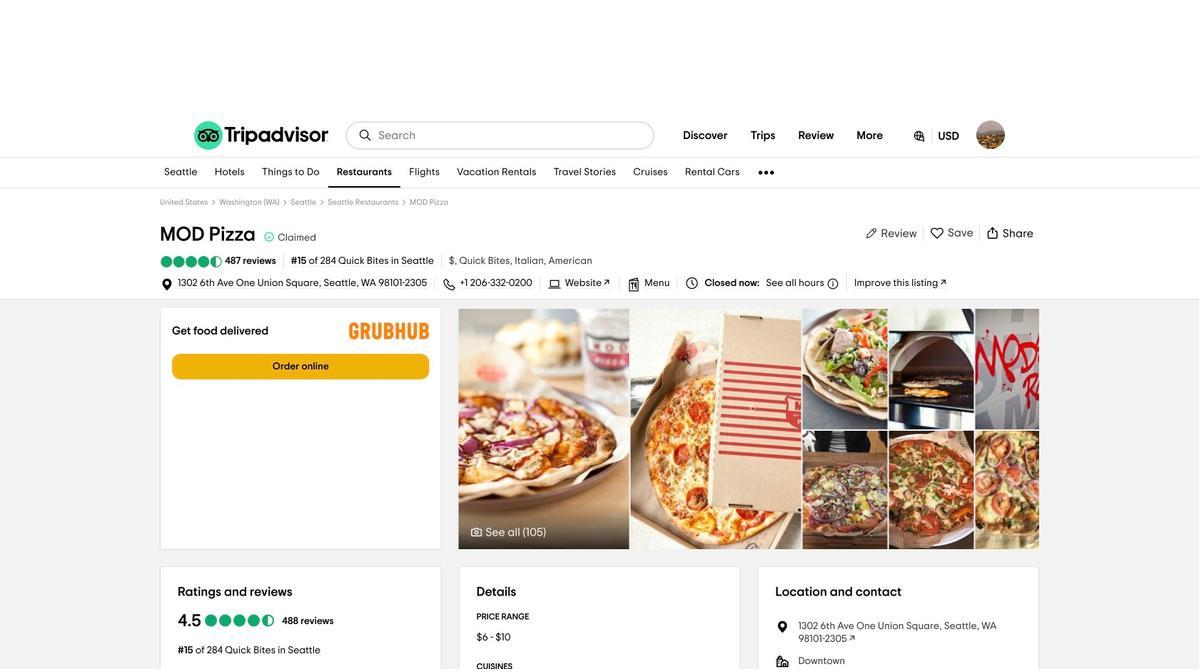 Task type: vqa. For each thing, say whether or not it's contained in the screenshot.
the
no



Task type: describe. For each thing, give the bounding box(es) containing it.
search image
[[358, 128, 373, 143]]

Search search field
[[378, 129, 642, 142]]



Task type: locate. For each thing, give the bounding box(es) containing it.
tripadvisor image
[[194, 121, 328, 150]]

None search field
[[347, 123, 653, 148]]

profile picture image
[[976, 121, 1005, 149]]



